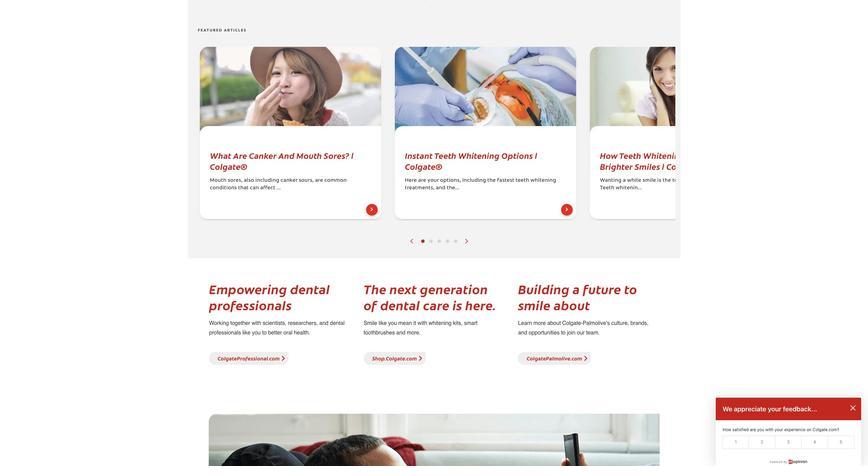 Task type: describe. For each thing, give the bounding box(es) containing it.
are
[[233, 150, 247, 161]]

powered by link
[[769, 459, 809, 467]]

together
[[230, 321, 250, 327]]

of inside wanting a white smile is the top of everyone's oral hygiene list. teeth whitenin...
[[683, 178, 688, 183]]

shop.colgate.com
[[372, 355, 417, 362]]

appreciate
[[734, 406, 767, 413]]

how satisfied are you with your experience on colgate.com?
[[723, 428, 840, 433]]

opportunities
[[529, 330, 560, 336]]

hygiene
[[729, 178, 749, 183]]

how for how teeth whitening kits create brighter smiles | colgate®
[[600, 150, 618, 161]]

the next generation of dental care is here.
[[364, 281, 496, 314]]

learn
[[518, 321, 532, 327]]

canker
[[249, 150, 277, 161]]

featured
[[198, 29, 223, 33]]

here are your options, including the fastest teeth whitening treatments, and the...
[[405, 178, 557, 191]]

feedback...
[[783, 406, 818, 413]]

what
[[210, 150, 232, 161]]

brighter
[[600, 161, 633, 172]]

treatments,
[[405, 186, 435, 191]]

fastest
[[497, 178, 515, 183]]

palmolive's
[[583, 321, 610, 327]]

you inside smile like you mean it with whitening kits, smart toothbrushes and more.
[[388, 321, 397, 327]]

can
[[250, 186, 259, 191]]

what are canker and mouth sores? | colgate® tab panel
[[193, 45, 388, 221]]

with inside smile like you mean it with whitening kits, smart toothbrushes and more.
[[418, 321, 427, 327]]

colgate® inside how teeth whitening kits create brighter smiles | colgate®
[[667, 161, 704, 172]]

kits
[[687, 150, 702, 161]]

sores,
[[228, 178, 243, 183]]

a for white
[[623, 178, 626, 183]]

teeth
[[516, 178, 530, 183]]

white
[[628, 178, 642, 183]]

kits,
[[453, 321, 463, 327]]

what are canker and mouth sores? | colgate®
[[210, 150, 354, 172]]

smile
[[364, 321, 377, 327]]

empowering dental professionals
[[209, 281, 330, 314]]

powered by
[[770, 461, 788, 465]]

of inside the next generation of dental care is here.
[[364, 297, 377, 314]]

with inside working together with scientists, researchers, and dental professionals like you to better oral health.
[[252, 321, 261, 327]]

1
[[735, 440, 737, 445]]

dental inside the empowering dental professionals
[[290, 281, 330, 298]]

create
[[704, 150, 730, 161]]

professionals inside working together with scientists, researchers, and dental professionals like you to better oral health.
[[209, 330, 241, 336]]

care
[[423, 297, 450, 314]]

including inside here are your options, including the fastest teeth whitening treatments, and the...
[[463, 178, 486, 183]]

mouth sores, also including canker sours, are common conditions that can affect ...
[[210, 178, 347, 191]]

conditions
[[210, 186, 237, 191]]

| inside how teeth whitening kits create brighter smiles | colgate®
[[662, 161, 665, 172]]

and inside here are your options, including the fastest teeth whitening treatments, and the...
[[436, 186, 446, 191]]

empowering
[[209, 281, 287, 298]]

toothbrushes
[[364, 330, 395, 336]]

2
[[761, 440, 764, 445]]

smile like you mean it with whitening kits, smart toothbrushes and more.
[[364, 321, 478, 336]]

also
[[244, 178, 254, 183]]

everyone's
[[690, 178, 716, 183]]

mean
[[399, 321, 412, 327]]

5
[[840, 440, 843, 445]]

colgate® inside instant teeth whitening options | colgate®
[[405, 161, 443, 172]]

wanting a white smile is the top of everyone's oral hygiene list. teeth whitenin...
[[600, 178, 760, 191]]

whitening inside here are your options, including the fastest teeth whitening treatments, and the...
[[531, 178, 557, 183]]

mopinion logo image
[[789, 460, 808, 465]]

options,
[[440, 178, 461, 183]]

our
[[577, 330, 585, 336]]

about inside 'learn more about colgate-palmolive's culture, brands, and opportunities to join our team.'
[[548, 321, 561, 327]]

it
[[414, 321, 416, 327]]

are inside mouth sores, also including canker sours, are common conditions that can affect ...
[[315, 178, 323, 183]]

featured articles
[[198, 29, 247, 33]]

scientists,
[[263, 321, 287, 327]]

| inside what are canker and mouth sores? | colgate®
[[352, 150, 354, 161]]

join
[[567, 330, 576, 336]]

articles
[[224, 29, 247, 33]]

better
[[268, 330, 282, 336]]

future
[[583, 281, 622, 298]]

how teeth whitening kits create brighter smiles | colgate®
[[600, 150, 730, 172]]

here
[[405, 178, 417, 183]]

sores?
[[324, 150, 350, 161]]

canker
[[281, 178, 298, 183]]

to inside 'learn more about colgate-palmolive's culture, brands, and opportunities to join our team.'
[[561, 330, 566, 336]]

building a future to smile about
[[518, 281, 638, 314]]

common
[[325, 178, 347, 183]]

colgateprofessional.com button
[[209, 353, 289, 366]]

colgatepalmolive.com button
[[518, 353, 591, 366]]

smiles
[[635, 161, 661, 172]]

list.
[[750, 178, 760, 183]]

and inside working together with scientists, researchers, and dental professionals like you to better oral health.
[[320, 321, 329, 327]]

working together with scientists, researchers, and dental professionals like you to better oral health.
[[209, 321, 345, 336]]

mouth inside what are canker and mouth sores? | colgate®
[[297, 150, 322, 161]]

2 horizontal spatial with
[[766, 428, 774, 433]]

colgatepalmolive.com
[[527, 355, 583, 362]]

you inside working together with scientists, researchers, and dental professionals like you to better oral health.
[[252, 330, 261, 336]]

learn more about colgate-palmolive's culture, brands, and opportunities to join our team.
[[518, 321, 649, 336]]

instant
[[405, 150, 433, 161]]

colgatepalmolive.com link
[[527, 355, 583, 362]]

culture,
[[612, 321, 629, 327]]

the...
[[447, 186, 460, 191]]



Task type: vqa. For each thing, say whether or not it's contained in the screenshot.


Task type: locate. For each thing, give the bounding box(es) containing it.
smile up more
[[518, 297, 551, 314]]

oral inside working together with scientists, researchers, and dental professionals like you to better oral health.
[[284, 330, 293, 336]]

brands,
[[631, 321, 649, 327]]

0 horizontal spatial are
[[315, 178, 323, 183]]

teeth inside instant teeth whitening options | colgate®
[[435, 150, 457, 161]]

0 horizontal spatial you
[[252, 330, 261, 336]]

and
[[279, 150, 295, 161]]

the
[[364, 281, 387, 298]]

dental inside the next generation of dental care is here.
[[380, 297, 420, 314]]

and down the mean
[[397, 330, 406, 336]]

0 horizontal spatial the
[[488, 178, 496, 183]]

1 horizontal spatial is
[[658, 178, 662, 183]]

and down "learn"
[[518, 330, 527, 336]]

1 horizontal spatial teeth
[[600, 186, 615, 191]]

the inside here are your options, including the fastest teeth whitening treatments, and the...
[[488, 178, 496, 183]]

colgate® inside what are canker and mouth sores? | colgate®
[[210, 161, 248, 172]]

researchers,
[[288, 321, 318, 327]]

| inside instant teeth whitening options | colgate®
[[535, 150, 538, 161]]

1 vertical spatial your
[[768, 406, 782, 413]]

0 horizontal spatial whitening
[[429, 321, 452, 327]]

mouth right and
[[297, 150, 322, 161]]

about inside building a future to smile about
[[554, 297, 591, 314]]

colgate® up here
[[405, 161, 443, 172]]

the inside wanting a white smile is the top of everyone's oral hygiene list. teeth whitenin...
[[663, 178, 672, 183]]

4
[[814, 440, 817, 445]]

with right the it at bottom
[[418, 321, 427, 327]]

colgate®
[[210, 161, 248, 172], [405, 161, 443, 172], [667, 161, 704, 172]]

whitening left kits,
[[429, 321, 452, 327]]

that
[[238, 186, 249, 191]]

teeth for brighter
[[620, 150, 642, 161]]

your for are
[[428, 178, 439, 183]]

with down we appreciate your feedback...
[[766, 428, 774, 433]]

0 vertical spatial professionals
[[209, 297, 292, 314]]

with right together
[[252, 321, 261, 327]]

wanting
[[600, 178, 622, 183]]

professionals inside the empowering dental professionals
[[209, 297, 292, 314]]

whitenin...
[[616, 186, 643, 191]]

your inside here are your options, including the fastest teeth whitening treatments, and the...
[[428, 178, 439, 183]]

team.
[[587, 330, 600, 336]]

0 vertical spatial how
[[600, 150, 618, 161]]

like down together
[[243, 330, 251, 336]]

0 horizontal spatial mouth
[[210, 178, 227, 183]]

and inside smile like you mean it with whitening kits, smart toothbrushes and more.
[[397, 330, 406, 336]]

a
[[623, 178, 626, 183], [573, 281, 580, 298]]

here.
[[466, 297, 496, 314]]

colgate.com?
[[813, 428, 840, 433]]

the left fastest
[[488, 178, 496, 183]]

0 vertical spatial of
[[683, 178, 688, 183]]

1 colgate® from the left
[[210, 161, 248, 172]]

whitening
[[531, 178, 557, 183], [429, 321, 452, 327]]

more
[[534, 321, 546, 327]]

0 horizontal spatial like
[[243, 330, 251, 336]]

top
[[673, 178, 682, 183]]

3
[[788, 440, 790, 445]]

and inside 'learn more about colgate-palmolive's culture, brands, and opportunities to join our team.'
[[518, 330, 527, 336]]

1 vertical spatial like
[[243, 330, 251, 336]]

whitening up top
[[644, 150, 685, 161]]

to inside building a future to smile about
[[625, 281, 638, 298]]

1 whitening from the left
[[458, 150, 500, 161]]

your up treatments,
[[428, 178, 439, 183]]

0 vertical spatial mouth
[[297, 150, 322, 161]]

1 horizontal spatial a
[[623, 178, 626, 183]]

0 horizontal spatial of
[[364, 297, 377, 314]]

to left better
[[262, 330, 267, 336]]

1 horizontal spatial the
[[663, 178, 672, 183]]

whitening inside smile like you mean it with whitening kits, smart toothbrushes and more.
[[429, 321, 452, 327]]

teeth down "wanting"
[[600, 186, 615, 191]]

is
[[658, 178, 662, 183], [453, 297, 463, 314]]

to left join
[[561, 330, 566, 336]]

how teeth whitening kits create brighter smiles | colgate® tab panel
[[583, 45, 778, 221]]

2 colgate® from the left
[[405, 161, 443, 172]]

0 horizontal spatial to
[[262, 330, 267, 336]]

1 horizontal spatial with
[[418, 321, 427, 327]]

2 vertical spatial you
[[758, 428, 765, 433]]

1 horizontal spatial |
[[535, 150, 538, 161]]

1 vertical spatial is
[[453, 297, 463, 314]]

oral right better
[[284, 330, 293, 336]]

2 vertical spatial your
[[775, 428, 784, 433]]

satisfied
[[733, 428, 749, 433]]

experience
[[785, 428, 806, 433]]

...
[[277, 186, 281, 191]]

on
[[807, 428, 812, 433]]

teeth
[[435, 150, 457, 161], [620, 150, 642, 161], [600, 186, 615, 191]]

we
[[723, 406, 733, 413]]

1 vertical spatial a
[[573, 281, 580, 298]]

1 horizontal spatial like
[[379, 321, 387, 327]]

0 horizontal spatial with
[[252, 321, 261, 327]]

2 horizontal spatial are
[[750, 428, 757, 433]]

whitening inside instant teeth whitening options | colgate®
[[458, 150, 500, 161]]

oral inside wanting a white smile is the top of everyone's oral hygiene list. teeth whitenin...
[[718, 178, 727, 183]]

is up kits,
[[453, 297, 463, 314]]

0 vertical spatial is
[[658, 178, 662, 183]]

about up colgate-
[[554, 297, 591, 314]]

whitening up here are your options, including the fastest teeth whitening treatments, and the...
[[458, 150, 500, 161]]

the left top
[[663, 178, 672, 183]]

1 horizontal spatial including
[[463, 178, 486, 183]]

teeth inside wanting a white smile is the top of everyone's oral hygiene list. teeth whitenin...
[[600, 186, 615, 191]]

building
[[518, 281, 570, 298]]

0 horizontal spatial smile
[[518, 297, 551, 314]]

0 horizontal spatial colgate®
[[210, 161, 248, 172]]

how left satisfied
[[723, 428, 732, 433]]

a for future
[[573, 281, 580, 298]]

of right top
[[683, 178, 688, 183]]

a inside building a future to smile about
[[573, 281, 580, 298]]

professionals up together
[[209, 297, 292, 314]]

whitening right teeth at the right
[[531, 178, 557, 183]]

your for appreciate
[[768, 406, 782, 413]]

to inside working together with scientists, researchers, and dental professionals like you to better oral health.
[[262, 330, 267, 336]]

2 including from the left
[[463, 178, 486, 183]]

1 vertical spatial professionals
[[209, 330, 241, 336]]

by
[[784, 461, 788, 465]]

teeth up options,
[[435, 150, 457, 161]]

and
[[436, 186, 446, 191], [320, 321, 329, 327], [397, 330, 406, 336], [518, 330, 527, 336]]

1 horizontal spatial are
[[418, 178, 427, 183]]

professionals down working
[[209, 330, 241, 336]]

2 professionals from the top
[[209, 330, 241, 336]]

1 the from the left
[[488, 178, 496, 183]]

your
[[428, 178, 439, 183], [768, 406, 782, 413], [775, 428, 784, 433]]

dental inside working together with scientists, researchers, and dental professionals like you to better oral health.
[[330, 321, 345, 327]]

1 horizontal spatial to
[[561, 330, 566, 336]]

are right sours,
[[315, 178, 323, 183]]

tab list
[[419, 235, 460, 248]]

colgateprofessional.com link
[[218, 355, 280, 362]]

0 vertical spatial whitening
[[531, 178, 557, 183]]

is inside the next generation of dental care is here.
[[453, 297, 463, 314]]

whitening for options
[[458, 150, 500, 161]]

powered
[[770, 461, 783, 465]]

2 horizontal spatial you
[[758, 428, 765, 433]]

whitening
[[458, 150, 500, 161], [644, 150, 685, 161]]

1 vertical spatial about
[[548, 321, 561, 327]]

you left the mean
[[388, 321, 397, 327]]

options
[[502, 150, 533, 161]]

1 vertical spatial oral
[[284, 330, 293, 336]]

1 horizontal spatial of
[[683, 178, 688, 183]]

0 vertical spatial a
[[623, 178, 626, 183]]

1 horizontal spatial how
[[723, 428, 732, 433]]

how inside how teeth whitening kits create brighter smiles | colgate®
[[600, 150, 618, 161]]

a up whitenin...
[[623, 178, 626, 183]]

colgateprofessional.com
[[218, 355, 280, 362]]

shop.colgate.com button
[[364, 353, 426, 366]]

0 vertical spatial like
[[379, 321, 387, 327]]

1 vertical spatial you
[[252, 330, 261, 336]]

a woman smiling while looking at her phone on the sofa image
[[209, 414, 660, 467]]

0 vertical spatial about
[[554, 297, 591, 314]]

| right 'sores?'
[[352, 150, 354, 161]]

0 horizontal spatial a
[[573, 281, 580, 298]]

mouth up "conditions"
[[210, 178, 227, 183]]

sours,
[[299, 178, 314, 183]]

1 horizontal spatial whitening
[[531, 178, 557, 183]]

0 horizontal spatial is
[[453, 297, 463, 314]]

1 vertical spatial how
[[723, 428, 732, 433]]

colgate® up the sores,
[[210, 161, 248, 172]]

whitening for kits
[[644, 150, 685, 161]]

2 horizontal spatial to
[[625, 281, 638, 298]]

2 horizontal spatial colgate®
[[667, 161, 704, 172]]

1 horizontal spatial smile
[[643, 178, 656, 183]]

smile down the smiles
[[643, 178, 656, 183]]

like up toothbrushes
[[379, 321, 387, 327]]

including down instant teeth whitening options | colgate®
[[463, 178, 486, 183]]

1 horizontal spatial mouth
[[297, 150, 322, 161]]

your left experience
[[775, 428, 784, 433]]

0 vertical spatial oral
[[718, 178, 727, 183]]

the for options
[[488, 178, 496, 183]]

0 horizontal spatial including
[[256, 178, 279, 183]]

0 horizontal spatial teeth
[[435, 150, 457, 161]]

teeth up white on the top of page
[[620, 150, 642, 161]]

colgate-
[[563, 321, 583, 327]]

1 vertical spatial smile
[[518, 297, 551, 314]]

a inside wanting a white smile is the top of everyone's oral hygiene list. teeth whitenin...
[[623, 178, 626, 183]]

a left future at right
[[573, 281, 580, 298]]

instant teeth whitening options | colgate®
[[405, 150, 538, 172]]

| right options
[[535, 150, 538, 161]]

teeth inside how teeth whitening kits create brighter smiles | colgate®
[[620, 150, 642, 161]]

generation
[[420, 281, 488, 298]]

smart
[[464, 321, 478, 327]]

1 vertical spatial of
[[364, 297, 377, 314]]

0 horizontal spatial how
[[600, 150, 618, 161]]

the for kits
[[663, 178, 672, 183]]

smile
[[643, 178, 656, 183], [518, 297, 551, 314]]

you
[[388, 321, 397, 327], [252, 330, 261, 336], [758, 428, 765, 433]]

next
[[390, 281, 417, 298]]

smile inside building a future to smile about
[[518, 297, 551, 314]]

of up the smile
[[364, 297, 377, 314]]

1 horizontal spatial colgate®
[[405, 161, 443, 172]]

1 vertical spatial mouth
[[210, 178, 227, 183]]

working
[[209, 321, 229, 327]]

with
[[252, 321, 261, 327], [418, 321, 427, 327], [766, 428, 774, 433]]

2 horizontal spatial teeth
[[620, 150, 642, 161]]

is inside wanting a white smile is the top of everyone's oral hygiene list. teeth whitenin...
[[658, 178, 662, 183]]

instant teeth whitening options | colgate® tab panel
[[388, 45, 583, 221]]

1 professionals from the top
[[209, 297, 292, 314]]

1 including from the left
[[256, 178, 279, 183]]

1 horizontal spatial whitening
[[644, 150, 685, 161]]

including inside mouth sores, also including canker sours, are common conditions that can affect ...
[[256, 178, 279, 183]]

shop.colgate.com link
[[372, 355, 417, 362]]

are
[[315, 178, 323, 183], [418, 178, 427, 183], [750, 428, 757, 433]]

your up how satisfied are you with your experience on colgate.com?
[[768, 406, 782, 413]]

2 whitening from the left
[[644, 150, 685, 161]]

and left the the...
[[436, 186, 446, 191]]

0 horizontal spatial |
[[352, 150, 354, 161]]

and right researchers,
[[320, 321, 329, 327]]

0 vertical spatial your
[[428, 178, 439, 183]]

| right the smiles
[[662, 161, 665, 172]]

1 horizontal spatial oral
[[718, 178, 727, 183]]

including up affect
[[256, 178, 279, 183]]

about up opportunities
[[548, 321, 561, 327]]

dental
[[290, 281, 330, 298], [380, 297, 420, 314], [330, 321, 345, 327]]

health.
[[294, 330, 310, 336]]

oral
[[718, 178, 727, 183], [284, 330, 293, 336]]

is left top
[[658, 178, 662, 183]]

are up treatments,
[[418, 178, 427, 183]]

more.
[[407, 330, 421, 336]]

3 colgate® from the left
[[667, 161, 704, 172]]

like inside smile like you mean it with whitening kits, smart toothbrushes and more.
[[379, 321, 387, 327]]

1 horizontal spatial you
[[388, 321, 397, 327]]

smile inside wanting a white smile is the top of everyone's oral hygiene list. teeth whitenin...
[[643, 178, 656, 183]]

0 horizontal spatial oral
[[284, 330, 293, 336]]

we appreciate your feedback...
[[723, 406, 818, 413]]

2 horizontal spatial |
[[662, 161, 665, 172]]

are inside here are your options, including the fastest teeth whitening treatments, and the...
[[418, 178, 427, 183]]

are right satisfied
[[750, 428, 757, 433]]

affect
[[260, 186, 276, 191]]

to
[[625, 281, 638, 298], [262, 330, 267, 336], [561, 330, 566, 336]]

of
[[683, 178, 688, 183], [364, 297, 377, 314]]

to right future at right
[[625, 281, 638, 298]]

how for how satisfied are you with your experience on colgate.com?
[[723, 428, 732, 433]]

mouth inside mouth sores, also including canker sours, are common conditions that can affect ...
[[210, 178, 227, 183]]

you up "2" at right bottom
[[758, 428, 765, 433]]

0 vertical spatial smile
[[643, 178, 656, 183]]

0 horizontal spatial whitening
[[458, 150, 500, 161]]

how up "wanting"
[[600, 150, 618, 161]]

|
[[352, 150, 354, 161], [535, 150, 538, 161], [662, 161, 665, 172]]

1 vertical spatial whitening
[[429, 321, 452, 327]]

2 the from the left
[[663, 178, 672, 183]]

you left better
[[252, 330, 261, 336]]

colgate® up top
[[667, 161, 704, 172]]

0 vertical spatial you
[[388, 321, 397, 327]]

like inside working together with scientists, researchers, and dental professionals like you to better oral health.
[[243, 330, 251, 336]]

oral left hygiene
[[718, 178, 727, 183]]

teeth for colgate®
[[435, 150, 457, 161]]

whitening inside how teeth whitening kits create brighter smiles | colgate®
[[644, 150, 685, 161]]



